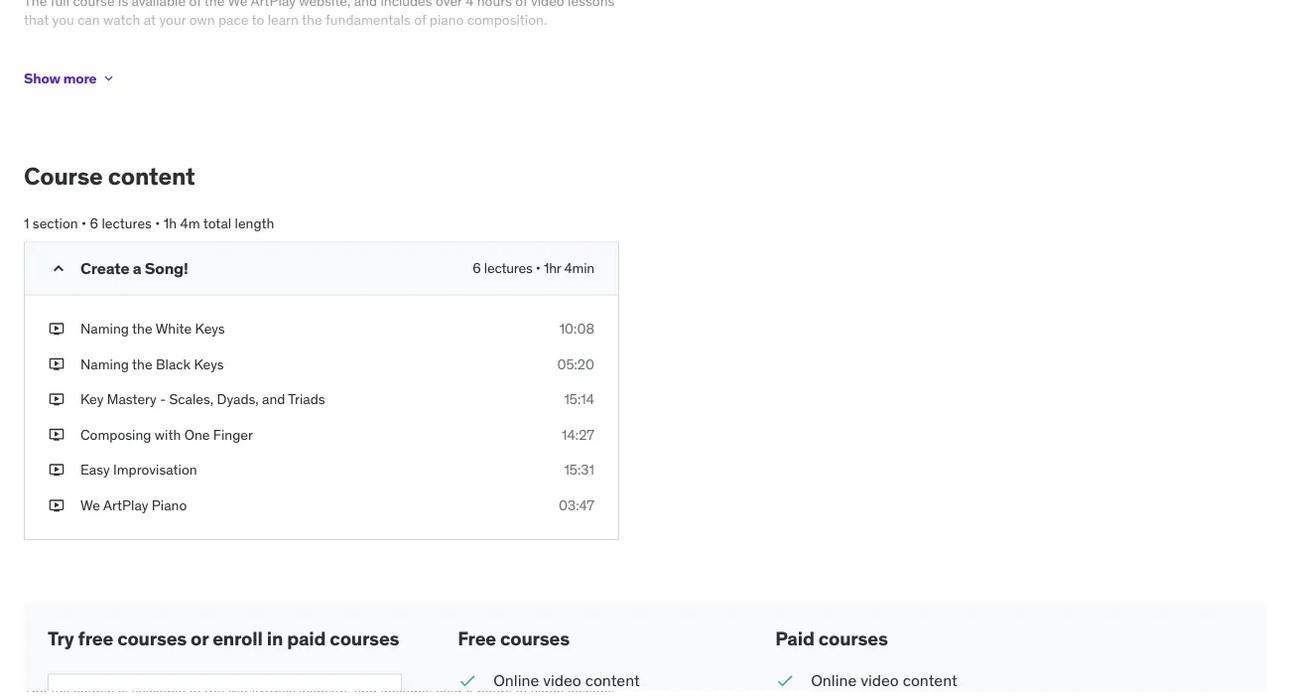 Task type: locate. For each thing, give the bounding box(es) containing it.
0 vertical spatial xsmall image
[[49, 390, 65, 409]]

we up pace
[[228, 0, 248, 9]]

xsmall image for key mastery - scales, dyads, and triads
[[49, 390, 65, 409]]

xsmall image
[[101, 70, 117, 86], [49, 319, 65, 338], [49, 354, 65, 374], [49, 460, 65, 480], [49, 496, 65, 515]]

10:08
[[560, 320, 595, 337]]

xsmall image left we artplay piano on the left of page
[[49, 496, 65, 515]]

0 horizontal spatial lectures
[[102, 215, 152, 233]]

learn
[[268, 11, 299, 29]]

0 vertical spatial naming
[[80, 320, 129, 337]]

small image
[[49, 258, 69, 278], [458, 670, 478, 692], [776, 670, 795, 692]]

• left 1hr
[[536, 259, 541, 277]]

white
[[156, 320, 192, 337]]

• left 1h 4m
[[155, 215, 160, 233]]

the
[[204, 0, 225, 9], [302, 11, 322, 29], [132, 320, 153, 337], [132, 355, 153, 373]]

15:31
[[564, 461, 595, 479]]

of
[[189, 0, 201, 9], [516, 0, 528, 9], [414, 11, 426, 29]]

0 horizontal spatial online
[[494, 670, 539, 691]]

more
[[63, 69, 97, 87]]

0 vertical spatial artplay
[[251, 0, 296, 9]]

video up composition.
[[531, 0, 565, 9]]

lectures left 1hr
[[484, 259, 533, 277]]

0 horizontal spatial online video content
[[494, 670, 640, 691]]

1
[[24, 215, 29, 233]]

try
[[48, 626, 74, 650]]

1 horizontal spatial artplay
[[251, 0, 296, 9]]

2 horizontal spatial content
[[903, 670, 958, 691]]

song!
[[145, 257, 188, 278]]

watch
[[103, 11, 140, 29]]

0 horizontal spatial artplay
[[103, 496, 148, 514]]

video for free courses
[[543, 670, 582, 691]]

0 horizontal spatial we
[[80, 496, 100, 514]]

0 horizontal spatial and
[[262, 390, 285, 408]]

over
[[436, 0, 462, 9]]

1 vertical spatial we
[[80, 496, 100, 514]]

create
[[80, 257, 129, 278]]

0 horizontal spatial 6
[[90, 215, 98, 233]]

2 horizontal spatial •
[[536, 259, 541, 277]]

6
[[90, 215, 98, 233], [473, 259, 481, 277]]

content for paid courses
[[903, 670, 958, 691]]

1 vertical spatial keys
[[194, 355, 224, 373]]

and inside the full course is available of the we artplay website, and includes over 4 hours of video lessons that you can watch at your own pace to learn the fundamentals of piano composition.
[[354, 0, 377, 9]]

video
[[531, 0, 565, 9], [543, 670, 582, 691], [861, 670, 899, 691]]

one
[[184, 426, 210, 443]]

xsmall image for easy improvisation
[[49, 460, 65, 480]]

composing with one finger
[[80, 426, 253, 443]]

show more
[[24, 69, 97, 87]]

naming up naming the black keys
[[80, 320, 129, 337]]

1 horizontal spatial online
[[811, 670, 857, 691]]

xsmall image
[[49, 390, 65, 409], [49, 425, 65, 444]]

and left the triads
[[262, 390, 285, 408]]

video down free courses
[[543, 670, 582, 691]]

1 vertical spatial xsmall image
[[49, 425, 65, 444]]

2 horizontal spatial small image
[[776, 670, 795, 692]]

artplay down "easy improvisation"
[[103, 496, 148, 514]]

lectures
[[102, 215, 152, 233], [484, 259, 533, 277]]

2 online video content from the left
[[811, 670, 958, 691]]

keys right white
[[195, 320, 225, 337]]

of up composition.
[[516, 0, 528, 9]]

we down the "easy"
[[80, 496, 100, 514]]

includes
[[381, 0, 433, 9]]

free
[[458, 626, 496, 650]]

in
[[267, 626, 283, 650]]

2 online from the left
[[811, 670, 857, 691]]

2 naming from the top
[[80, 355, 129, 373]]

xsmall image right more
[[101, 70, 117, 86]]

naming
[[80, 320, 129, 337], [80, 355, 129, 373]]

1 horizontal spatial lectures
[[484, 259, 533, 277]]

easy
[[80, 461, 110, 479]]

show more button
[[24, 58, 117, 98]]

triads
[[288, 390, 325, 408]]

1 naming from the top
[[80, 320, 129, 337]]

0 horizontal spatial •
[[81, 215, 87, 233]]

keys for naming the black keys
[[194, 355, 224, 373]]

online video content down paid courses
[[811, 670, 958, 691]]

1 vertical spatial artplay
[[103, 496, 148, 514]]

online down paid courses
[[811, 670, 857, 691]]

0 vertical spatial we
[[228, 0, 248, 9]]

1 horizontal spatial and
[[354, 0, 377, 9]]

• right "section"
[[81, 215, 87, 233]]

website,
[[299, 0, 351, 9]]

naming up key
[[80, 355, 129, 373]]

1 online video content from the left
[[494, 670, 640, 691]]

xsmall image for naming the black keys
[[49, 354, 65, 374]]

artplay
[[251, 0, 296, 9], [103, 496, 148, 514]]

1 vertical spatial lectures
[[484, 259, 533, 277]]

xsmall image left naming the white keys
[[49, 319, 65, 338]]

easy improvisation
[[80, 461, 197, 479]]

keys right "black" in the bottom of the page
[[194, 355, 224, 373]]

composition.
[[467, 11, 547, 29]]

available
[[132, 0, 186, 9]]

xsmall image left naming the black keys
[[49, 354, 65, 374]]

of down includes
[[414, 11, 426, 29]]

lectures up create a song!
[[102, 215, 152, 233]]

online video content down free courses
[[494, 670, 640, 691]]

6 right "section"
[[90, 215, 98, 233]]

online video content
[[494, 670, 640, 691], [811, 670, 958, 691]]

online down free courses
[[494, 670, 539, 691]]

scales,
[[169, 390, 214, 408]]

1 vertical spatial 6
[[473, 259, 481, 277]]

content
[[108, 161, 195, 191], [585, 670, 640, 691], [903, 670, 958, 691]]

xsmall image left the "easy"
[[49, 460, 65, 480]]

xsmall image left key
[[49, 390, 65, 409]]

finger
[[213, 426, 253, 443]]

1 horizontal spatial we
[[228, 0, 248, 9]]

key mastery - scales, dyads, and triads
[[80, 390, 325, 408]]

keys
[[195, 320, 225, 337], [194, 355, 224, 373]]

0 horizontal spatial small image
[[49, 258, 69, 278]]

a
[[133, 257, 141, 278]]

courses
[[117, 626, 187, 650], [330, 626, 399, 650], [500, 626, 570, 650], [819, 626, 888, 650]]

we
[[228, 0, 248, 9], [80, 496, 100, 514]]

xsmall image left composing
[[49, 425, 65, 444]]

naming the white keys
[[80, 320, 225, 337]]

1 xsmall image from the top
[[49, 390, 65, 409]]

online video content for free courses
[[494, 670, 640, 691]]

video down paid courses
[[861, 670, 899, 691]]

small image down paid
[[776, 670, 795, 692]]

course
[[24, 161, 103, 191]]

•
[[81, 215, 87, 233], [155, 215, 160, 233], [536, 259, 541, 277]]

2 xsmall image from the top
[[49, 425, 65, 444]]

and
[[354, 0, 377, 9], [262, 390, 285, 408]]

1 horizontal spatial online video content
[[811, 670, 958, 691]]

composing
[[80, 426, 151, 443]]

15:14
[[564, 390, 595, 408]]

6 left 1hr
[[473, 259, 481, 277]]

key
[[80, 390, 104, 408]]

fundamentals
[[326, 11, 411, 29]]

0 vertical spatial keys
[[195, 320, 225, 337]]

0 vertical spatial and
[[354, 0, 377, 9]]

and up fundamentals
[[354, 0, 377, 9]]

1 section • 6 lectures • 1h 4m total length
[[24, 215, 275, 233]]

piano
[[152, 496, 187, 514]]

-
[[160, 390, 166, 408]]

1h 4m
[[164, 215, 200, 233]]

1 horizontal spatial content
[[585, 670, 640, 691]]

free
[[78, 626, 113, 650]]

4 courses from the left
[[819, 626, 888, 650]]

try free courses or enroll in paid courses
[[48, 626, 399, 650]]

of up own
[[189, 0, 201, 9]]

the down website,
[[302, 11, 322, 29]]

1 vertical spatial naming
[[80, 355, 129, 373]]

content for free courses
[[585, 670, 640, 691]]

online for paid
[[811, 670, 857, 691]]

1 horizontal spatial small image
[[458, 670, 478, 692]]

online
[[494, 670, 539, 691], [811, 670, 857, 691]]

1 horizontal spatial of
[[414, 11, 426, 29]]

you
[[52, 11, 74, 29]]

small image down "section"
[[49, 258, 69, 278]]

1 online from the left
[[494, 670, 539, 691]]

artplay up learn
[[251, 0, 296, 9]]

the left white
[[132, 320, 153, 337]]

6 lectures • 1hr 4min
[[473, 259, 595, 277]]

1 horizontal spatial •
[[155, 215, 160, 233]]

small image down free on the left of the page
[[458, 670, 478, 692]]



Task type: describe. For each thing, give the bounding box(es) containing it.
free courses
[[458, 626, 570, 650]]

to
[[252, 11, 264, 29]]

lessons
[[568, 0, 615, 9]]

online for free
[[494, 670, 539, 691]]

the
[[24, 0, 47, 9]]

xsmall image for naming the white keys
[[49, 319, 65, 338]]

the up own
[[204, 0, 225, 9]]

online video content for paid courses
[[811, 670, 958, 691]]

that
[[24, 11, 49, 29]]

video inside the full course is available of the we artplay website, and includes over 4 hours of video lessons that you can watch at your own pace to learn the fundamentals of piano composition.
[[531, 0, 565, 9]]

full
[[50, 0, 70, 9]]

at
[[144, 11, 156, 29]]

keys for naming the white keys
[[195, 320, 225, 337]]

3 courses from the left
[[500, 626, 570, 650]]

the full course is available of the we artplay website, and includes over 4 hours of video lessons that you can watch at your own pace to learn the fundamentals of piano composition.
[[24, 0, 615, 29]]

paid courses
[[776, 626, 888, 650]]

2 horizontal spatial of
[[516, 0, 528, 9]]

4
[[466, 0, 474, 9]]

0 horizontal spatial of
[[189, 0, 201, 9]]

05:20
[[557, 355, 595, 373]]

small image for paid courses
[[776, 670, 795, 692]]

0 vertical spatial lectures
[[102, 215, 152, 233]]

naming the black keys
[[80, 355, 224, 373]]

we artplay piano
[[80, 496, 187, 514]]

section
[[33, 215, 78, 233]]

show
[[24, 69, 60, 87]]

improvisation
[[113, 461, 197, 479]]

naming for naming the white keys
[[80, 320, 129, 337]]

1hr
[[544, 259, 561, 277]]

or
[[191, 626, 209, 650]]

14:27
[[562, 426, 595, 443]]

paid
[[287, 626, 326, 650]]

• for 1
[[81, 215, 87, 233]]

dyads,
[[217, 390, 259, 408]]

4min
[[564, 259, 595, 277]]

we inside the full course is available of the we artplay website, and includes over 4 hours of video lessons that you can watch at your own pace to learn the fundamentals of piano composition.
[[228, 0, 248, 9]]

total
[[203, 215, 231, 233]]

course
[[73, 0, 115, 9]]

0 vertical spatial 6
[[90, 215, 98, 233]]

course content
[[24, 161, 195, 191]]

enroll
[[213, 626, 263, 650]]

0 horizontal spatial content
[[108, 161, 195, 191]]

paid
[[776, 626, 815, 650]]

your
[[159, 11, 186, 29]]

xsmall image inside 'show more' 'button'
[[101, 70, 117, 86]]

length
[[235, 215, 275, 233]]

small image for free courses
[[458, 670, 478, 692]]

with
[[155, 426, 181, 443]]

xsmall image for composing with one finger
[[49, 425, 65, 444]]

1 vertical spatial and
[[262, 390, 285, 408]]

artplay inside the full course is available of the we artplay website, and includes over 4 hours of video lessons that you can watch at your own pace to learn the fundamentals of piano composition.
[[251, 0, 296, 9]]

pace
[[218, 11, 249, 29]]

video for paid courses
[[861, 670, 899, 691]]

own
[[189, 11, 215, 29]]

1 courses from the left
[[117, 626, 187, 650]]

can
[[78, 11, 100, 29]]

xsmall image for we artplay piano
[[49, 496, 65, 515]]

mastery
[[107, 390, 157, 408]]

1 horizontal spatial 6
[[473, 259, 481, 277]]

2 courses from the left
[[330, 626, 399, 650]]

• for 6
[[536, 259, 541, 277]]

is
[[118, 0, 128, 9]]

the left "black" in the bottom of the page
[[132, 355, 153, 373]]

black
[[156, 355, 191, 373]]

hours
[[477, 0, 512, 9]]

naming for naming the black keys
[[80, 355, 129, 373]]

03:47
[[559, 496, 595, 514]]

piano
[[430, 11, 464, 29]]

create a song!
[[80, 257, 188, 278]]



Task type: vqa. For each thing, say whether or not it's contained in the screenshot.
the Piano
yes



